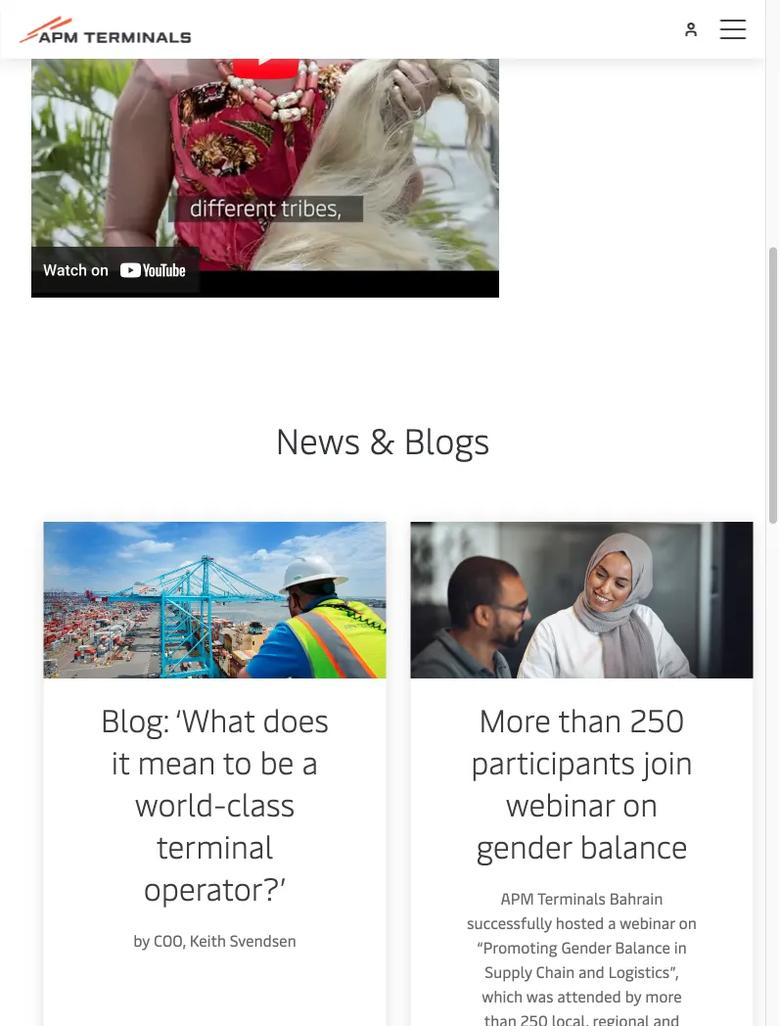 Task type: describe. For each thing, give the bounding box(es) containing it.
world-
[[135, 783, 227, 825]]

blogs
[[404, 416, 490, 463]]

attended
[[558, 986, 622, 1007]]

210325 bahrain webinar image
[[411, 522, 754, 679]]

apm terminals bahrain successfully hosted a webinar on "promoting gender balance in supply chain and logistics", which was attended by more than 250 local, regiona
[[467, 888, 697, 1026]]

local,
[[552, 1010, 589, 1026]]

'what
[[175, 698, 255, 740]]

to
[[223, 740, 252, 783]]

than inside apm terminals bahrain successfully hosted a webinar on "promoting gender balance in supply chain and logistics", which was attended by more than 250 local, regiona
[[485, 1010, 517, 1026]]

participants
[[471, 740, 636, 783]]

svendsen
[[230, 930, 297, 951]]

gender
[[476, 825, 572, 867]]

by coo, keith svendsen
[[133, 930, 297, 951]]

mean
[[138, 740, 216, 783]]

join
[[644, 740, 693, 783]]

on inside apm terminals bahrain successfully hosted a webinar on "promoting gender balance in supply chain and logistics", which was attended by more than 250 local, regiona
[[679, 912, 697, 933]]

successfully
[[467, 912, 552, 933]]

balance
[[580, 825, 688, 867]]

more
[[646, 986, 682, 1007]]

port elizabeth ariel view image
[[44, 522, 386, 679]]

hosted
[[556, 912, 605, 933]]

was
[[527, 986, 554, 1007]]

0 horizontal spatial by
[[133, 930, 150, 951]]

terminals
[[538, 888, 606, 909]]

gender
[[562, 937, 612, 958]]

be
[[260, 740, 294, 783]]

more
[[479, 698, 551, 740]]

by inside apm terminals bahrain successfully hosted a webinar on "promoting gender balance in supply chain and logistics", which was attended by more than 250 local, regiona
[[625, 986, 642, 1007]]

operator?'
[[144, 867, 286, 909]]



Task type: locate. For each thing, give the bounding box(es) containing it.
0 vertical spatial webinar
[[506, 783, 615, 825]]

blog: 'what does it mean to be a world-class terminal operator?'
[[101, 698, 329, 909]]

more than 250 participants join webinar on gender balance
[[471, 698, 693, 867]]

250
[[630, 698, 685, 740], [521, 1010, 548, 1026]]

in
[[675, 937, 687, 958]]

1 horizontal spatial a
[[608, 912, 616, 933]]

blog:
[[101, 698, 170, 740]]

"promoting
[[477, 937, 558, 958]]

0 vertical spatial 250
[[630, 698, 685, 740]]

than inside more than 250 participants join webinar on gender balance
[[559, 698, 622, 740]]

0 horizontal spatial 250
[[521, 1010, 548, 1026]]

0 vertical spatial than
[[559, 698, 622, 740]]

it
[[111, 740, 130, 783]]

by down logistics",
[[625, 986, 642, 1007]]

webinar
[[506, 783, 615, 825], [620, 912, 676, 933]]

1 horizontal spatial by
[[625, 986, 642, 1007]]

0 horizontal spatial on
[[623, 783, 658, 825]]

1 vertical spatial a
[[608, 912, 616, 933]]

a inside apm terminals bahrain successfully hosted a webinar on "promoting gender balance in supply chain and logistics", which was attended by more than 250 local, regiona
[[608, 912, 616, 933]]

than down which
[[485, 1010, 517, 1026]]

1 horizontal spatial webinar
[[620, 912, 676, 933]]

and
[[579, 961, 605, 982]]

chain
[[536, 961, 575, 982]]

0 vertical spatial on
[[623, 783, 658, 825]]

on
[[623, 783, 658, 825], [679, 912, 697, 933]]

news & blogs
[[276, 416, 490, 463]]

250 inside apm terminals bahrain successfully hosted a webinar on "promoting gender balance in supply chain and logistics", which was attended by more than 250 local, regiona
[[521, 1010, 548, 1026]]

1 vertical spatial by
[[625, 986, 642, 1007]]

0 horizontal spatial a
[[302, 740, 319, 783]]

coo,
[[154, 930, 186, 951]]

than
[[559, 698, 622, 740], [485, 1010, 517, 1026]]

&
[[370, 416, 395, 463]]

on up in
[[679, 912, 697, 933]]

1 horizontal spatial on
[[679, 912, 697, 933]]

which
[[482, 986, 523, 1007]]

webinar up terminals on the bottom right
[[506, 783, 615, 825]]

logistics",
[[609, 961, 679, 982]]

0 horizontal spatial webinar
[[506, 783, 615, 825]]

0 vertical spatial by
[[133, 930, 150, 951]]

1 vertical spatial webinar
[[620, 912, 676, 933]]

0 horizontal spatial than
[[485, 1010, 517, 1026]]

250 inside more than 250 participants join webinar on gender balance
[[630, 698, 685, 740]]

on inside more than 250 participants join webinar on gender balance
[[623, 783, 658, 825]]

bahrain
[[610, 888, 663, 909]]

1 vertical spatial than
[[485, 1010, 517, 1026]]

a right hosted
[[608, 912, 616, 933]]

webinar inside apm terminals bahrain successfully hosted a webinar on "promoting gender balance in supply chain and logistics", which was attended by more than 250 local, regiona
[[620, 912, 676, 933]]

terminal
[[156, 825, 273, 867]]

by left coo,
[[133, 930, 150, 951]]

supply
[[485, 961, 533, 982]]

a right 'be'
[[302, 740, 319, 783]]

webinar inside more than 250 participants join webinar on gender balance
[[506, 783, 615, 825]]

1 vertical spatial on
[[679, 912, 697, 933]]

balance
[[615, 937, 671, 958]]

webinar up balance
[[620, 912, 676, 933]]

news
[[276, 416, 361, 463]]

1 horizontal spatial than
[[559, 698, 622, 740]]

on up bahrain
[[623, 783, 658, 825]]

a
[[302, 740, 319, 783], [608, 912, 616, 933]]

than right more
[[559, 698, 622, 740]]

a inside blog: 'what does it mean to be a world-class terminal operator?'
[[302, 740, 319, 783]]

does
[[263, 698, 329, 740]]

by
[[133, 930, 150, 951], [625, 986, 642, 1007]]

0 vertical spatial a
[[302, 740, 319, 783]]

apm
[[501, 888, 535, 909]]

1 horizontal spatial 250
[[630, 698, 685, 740]]

class
[[227, 783, 295, 825]]

1 vertical spatial 250
[[521, 1010, 548, 1026]]

keith
[[190, 930, 226, 951]]



Task type: vqa. For each thing, say whether or not it's contained in the screenshot.
'IN'
yes



